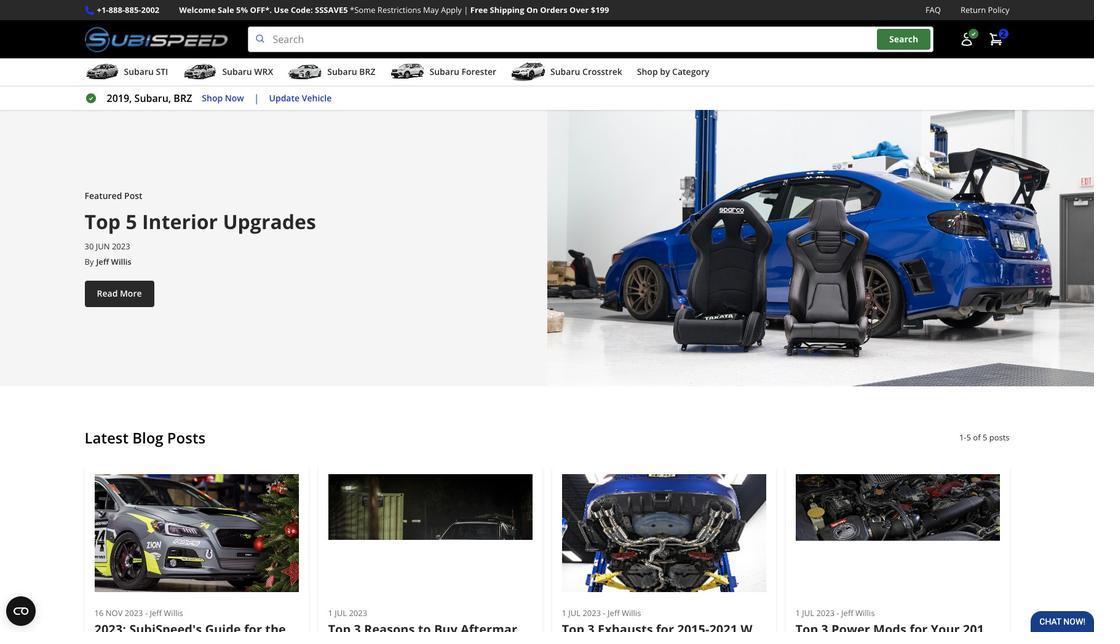 Task type: locate. For each thing, give the bounding box(es) containing it.
5 down the post
[[126, 209, 137, 235]]

jun
[[96, 241, 110, 252]]

1 horizontal spatial 1
[[562, 608, 566, 619]]

subaru left sti
[[124, 66, 154, 78]]

5 subaru from the left
[[550, 66, 580, 78]]

shop now
[[202, 92, 244, 104]]

subaru for subaru brz
[[327, 66, 357, 78]]

willis
[[111, 257, 131, 268], [164, 608, 183, 619], [622, 608, 641, 619], [856, 608, 875, 619]]

subaru brz button
[[288, 61, 375, 86]]

16
[[94, 608, 104, 619]]

2 horizontal spatial jul
[[802, 608, 814, 619]]

subaru sti
[[124, 66, 168, 78]]

brz left a subaru forester thumbnail image
[[359, 66, 375, 78]]

1 - from the left
[[145, 608, 148, 619]]

code:
[[291, 4, 313, 15]]

update
[[269, 92, 300, 104]]

$199
[[591, 4, 609, 15]]

update vehicle
[[269, 92, 332, 104]]

subaru up now
[[222, 66, 252, 78]]

3 jul from the left
[[802, 608, 814, 619]]

brz
[[359, 66, 375, 78], [174, 92, 192, 105]]

latest
[[85, 428, 129, 448]]

jeff inside 16 nov 2023 - jeff willis link
[[150, 608, 162, 619]]

2023
[[112, 241, 130, 252], [125, 608, 143, 619], [349, 608, 367, 619], [583, 608, 601, 619], [816, 608, 835, 619]]

0 horizontal spatial 1
[[328, 608, 333, 619]]

shop
[[637, 66, 658, 78], [202, 92, 223, 104]]

a subaru wrx thumbnail image image
[[183, 63, 217, 81]]

0 horizontal spatial |
[[254, 92, 259, 105]]

subaru crosstrek
[[550, 66, 622, 78]]

sssave5
[[315, 4, 348, 15]]

0 horizontal spatial 5
[[126, 209, 137, 235]]

return
[[961, 4, 986, 15]]

5 right of
[[983, 432, 987, 443]]

posts
[[989, 432, 1010, 443]]

3 subaru from the left
[[327, 66, 357, 78]]

subaru forester
[[430, 66, 496, 78]]

shop by category button
[[637, 61, 709, 86]]

top 5 interior upgrades 30 jun 2023 by jeff willis
[[85, 209, 316, 268]]

welcome
[[179, 4, 216, 15]]

| right now
[[254, 92, 259, 105]]

orders
[[540, 4, 567, 15]]

2 subaru from the left
[[222, 66, 252, 78]]

off*.
[[250, 4, 272, 15]]

0 vertical spatial |
[[464, 4, 468, 15]]

shipping
[[490, 4, 524, 15]]

crosstrek
[[582, 66, 622, 78]]

1 horizontal spatial 1 jul 2023 - jeff willis link
[[786, 465, 1010, 633]]

button image
[[959, 32, 974, 47]]

2 1 jul 2023 - jeff willis from the left
[[796, 608, 875, 619]]

0 vertical spatial shop
[[637, 66, 658, 78]]

1 horizontal spatial shop
[[637, 66, 658, 78]]

2023 inside "top 5 interior upgrades 30 jun 2023 by jeff willis"
[[112, 241, 130, 252]]

on
[[526, 4, 538, 15]]

2 horizontal spatial -
[[837, 608, 839, 619]]

1 jul 2023 - jeff willis
[[562, 608, 641, 619], [796, 608, 875, 619]]

5 for top
[[126, 209, 137, 235]]

return policy
[[961, 4, 1010, 15]]

2
[[1001, 28, 1006, 40]]

by
[[85, 257, 94, 268]]

sti
[[156, 66, 168, 78]]

brz right the subaru,
[[174, 92, 192, 105]]

1 horizontal spatial 5
[[967, 432, 971, 443]]

1 vertical spatial shop
[[202, 92, 223, 104]]

0 horizontal spatial 1 jul 2023 - jeff willis
[[562, 608, 641, 619]]

update vehicle button
[[269, 91, 332, 105]]

0 horizontal spatial brz
[[174, 92, 192, 105]]

post
[[124, 190, 142, 202]]

jeff
[[96, 257, 109, 268], [150, 608, 162, 619], [608, 608, 620, 619], [841, 608, 853, 619]]

2 - from the left
[[603, 608, 606, 619]]

subaru for subaru crosstrek
[[550, 66, 580, 78]]

1 horizontal spatial |
[[464, 4, 468, 15]]

open widget image
[[6, 597, 36, 627]]

use
[[274, 4, 289, 15]]

|
[[464, 4, 468, 15], [254, 92, 259, 105]]

shop inside dropdown button
[[637, 66, 658, 78]]

5
[[126, 209, 137, 235], [967, 432, 971, 443], [983, 432, 987, 443]]

4 subaru from the left
[[430, 66, 459, 78]]

subaru for subaru wrx
[[222, 66, 252, 78]]

shop left by
[[637, 66, 658, 78]]

subaru wrx
[[222, 66, 273, 78]]

2 1 jul 2023 - jeff willis link from the left
[[786, 465, 1010, 633]]

1 subaru from the left
[[124, 66, 154, 78]]

subaru wrx button
[[183, 61, 273, 86]]

fallback image - no image provided image
[[547, 110, 1094, 387], [94, 475, 299, 593], [328, 475, 532, 593], [562, 475, 766, 593], [796, 475, 1000, 593]]

5%
[[236, 4, 248, 15]]

0 vertical spatial brz
[[359, 66, 375, 78]]

faq link
[[926, 4, 941, 17]]

0 horizontal spatial shop
[[202, 92, 223, 104]]

-
[[145, 608, 148, 619], [603, 608, 606, 619], [837, 608, 839, 619]]

1 jul 2023 - jeff willis link
[[552, 465, 776, 633], [786, 465, 1010, 633]]

jul
[[335, 608, 347, 619], [568, 608, 581, 619], [802, 608, 814, 619]]

subaru brz
[[327, 66, 375, 78]]

3 - from the left
[[837, 608, 839, 619]]

willis inside "top 5 interior upgrades 30 jun 2023 by jeff willis"
[[111, 257, 131, 268]]

2002
[[141, 4, 159, 15]]

3 1 from the left
[[796, 608, 800, 619]]

1 horizontal spatial -
[[603, 608, 606, 619]]

2 horizontal spatial 1
[[796, 608, 800, 619]]

16 nov 2023 - jeff willis
[[94, 608, 183, 619]]

read more link
[[85, 281, 154, 308]]

shop left now
[[202, 92, 223, 104]]

5 inside "top 5 interior upgrades 30 jun 2023 by jeff willis"
[[126, 209, 137, 235]]

0 horizontal spatial -
[[145, 608, 148, 619]]

search
[[889, 33, 918, 45]]

5 left of
[[967, 432, 971, 443]]

subaru left crosstrek
[[550, 66, 580, 78]]

+1-
[[97, 4, 109, 15]]

1
[[328, 608, 333, 619], [562, 608, 566, 619], [796, 608, 800, 619]]

1 horizontal spatial brz
[[359, 66, 375, 78]]

0 horizontal spatial jul
[[335, 608, 347, 619]]

0 horizontal spatial 1 jul 2023 - jeff willis link
[[552, 465, 776, 633]]

1 horizontal spatial 1 jul 2023 - jeff willis
[[796, 608, 875, 619]]

| left free
[[464, 4, 468, 15]]

1 jul 2023 link
[[318, 465, 542, 633]]

a subaru sti thumbnail image image
[[85, 63, 119, 81]]

subaru up vehicle
[[327, 66, 357, 78]]

subaru left forester
[[430, 66, 459, 78]]

subaru
[[124, 66, 154, 78], [222, 66, 252, 78], [327, 66, 357, 78], [430, 66, 459, 78], [550, 66, 580, 78]]

1 horizontal spatial jul
[[568, 608, 581, 619]]

vehicle
[[302, 92, 332, 104]]

blog
[[132, 428, 163, 448]]



Task type: describe. For each thing, give the bounding box(es) containing it.
interior
[[142, 209, 218, 235]]

2 button
[[983, 27, 1010, 52]]

now
[[225, 92, 244, 104]]

2019,
[[107, 92, 132, 105]]

+1-888-885-2002 link
[[97, 4, 159, 17]]

2 1 from the left
[[562, 608, 566, 619]]

30
[[85, 241, 94, 252]]

read
[[97, 288, 118, 300]]

forester
[[462, 66, 496, 78]]

2 horizontal spatial 5
[[983, 432, 987, 443]]

5 for 1-
[[967, 432, 971, 443]]

subaru crosstrek button
[[511, 61, 622, 86]]

1 jul 2023
[[328, 608, 367, 619]]

1 vertical spatial |
[[254, 92, 259, 105]]

a subaru forester thumbnail image image
[[390, 63, 425, 81]]

1 1 jul 2023 - jeff willis from the left
[[562, 608, 641, 619]]

fallback image - no image provided image inside '1 jul 2023' link
[[328, 475, 532, 593]]

shop for shop by category
[[637, 66, 658, 78]]

*some
[[350, 4, 375, 15]]

category
[[672, 66, 709, 78]]

2019, subaru, brz
[[107, 92, 192, 105]]

shop by category
[[637, 66, 709, 78]]

upgrades
[[223, 209, 316, 235]]

a subaru brz thumbnail image image
[[288, 63, 322, 81]]

free
[[470, 4, 488, 15]]

jeff inside "top 5 interior upgrades 30 jun 2023 by jeff willis"
[[96, 257, 109, 268]]

featured post
[[85, 190, 142, 202]]

885-
[[125, 4, 141, 15]]

search button
[[877, 29, 931, 50]]

featured
[[85, 190, 122, 202]]

1 1 from the left
[[328, 608, 333, 619]]

restrictions
[[378, 4, 421, 15]]

latest blog posts
[[85, 428, 206, 448]]

more
[[120, 288, 142, 300]]

2 jul from the left
[[568, 608, 581, 619]]

over
[[570, 4, 589, 15]]

1 jul from the left
[[335, 608, 347, 619]]

read more
[[97, 288, 142, 300]]

subaru for subaru forester
[[430, 66, 459, 78]]

posts
[[167, 428, 206, 448]]

welcome sale 5% off*. use code: sssave5
[[179, 4, 348, 15]]

search input field
[[248, 27, 933, 52]]

1-5 of 5 posts
[[959, 432, 1010, 443]]

a subaru crosstrek thumbnail image image
[[511, 63, 546, 81]]

1-
[[959, 432, 967, 443]]

of
[[973, 432, 981, 443]]

subaru sti button
[[85, 61, 168, 86]]

top
[[85, 209, 121, 235]]

shop now link
[[202, 91, 244, 105]]

subispeed logo image
[[85, 27, 228, 52]]

brz inside dropdown button
[[359, 66, 375, 78]]

subaru,
[[134, 92, 171, 105]]

nov
[[106, 608, 123, 619]]

wrx
[[254, 66, 273, 78]]

*some restrictions may apply | free shipping on orders over $199
[[350, 4, 609, 15]]

+1-888-885-2002
[[97, 4, 159, 15]]

policy
[[988, 4, 1010, 15]]

faq
[[926, 4, 941, 15]]

shop for shop now
[[202, 92, 223, 104]]

1 1 jul 2023 - jeff willis link from the left
[[552, 465, 776, 633]]

subaru forester button
[[390, 61, 496, 86]]

apply
[[441, 4, 462, 15]]

return policy link
[[961, 4, 1010, 17]]

fallback image - no image provided image inside 16 nov 2023 - jeff willis link
[[94, 475, 299, 593]]

16 nov 2023 - jeff willis link
[[85, 465, 308, 633]]

subaru for subaru sti
[[124, 66, 154, 78]]

may
[[423, 4, 439, 15]]

888-
[[109, 4, 125, 15]]

sale
[[218, 4, 234, 15]]

1 vertical spatial brz
[[174, 92, 192, 105]]

by
[[660, 66, 670, 78]]



Task type: vqa. For each thing, say whether or not it's contained in the screenshot.
OLM inside the OLM Nightseeker LED Fog Lights
no



